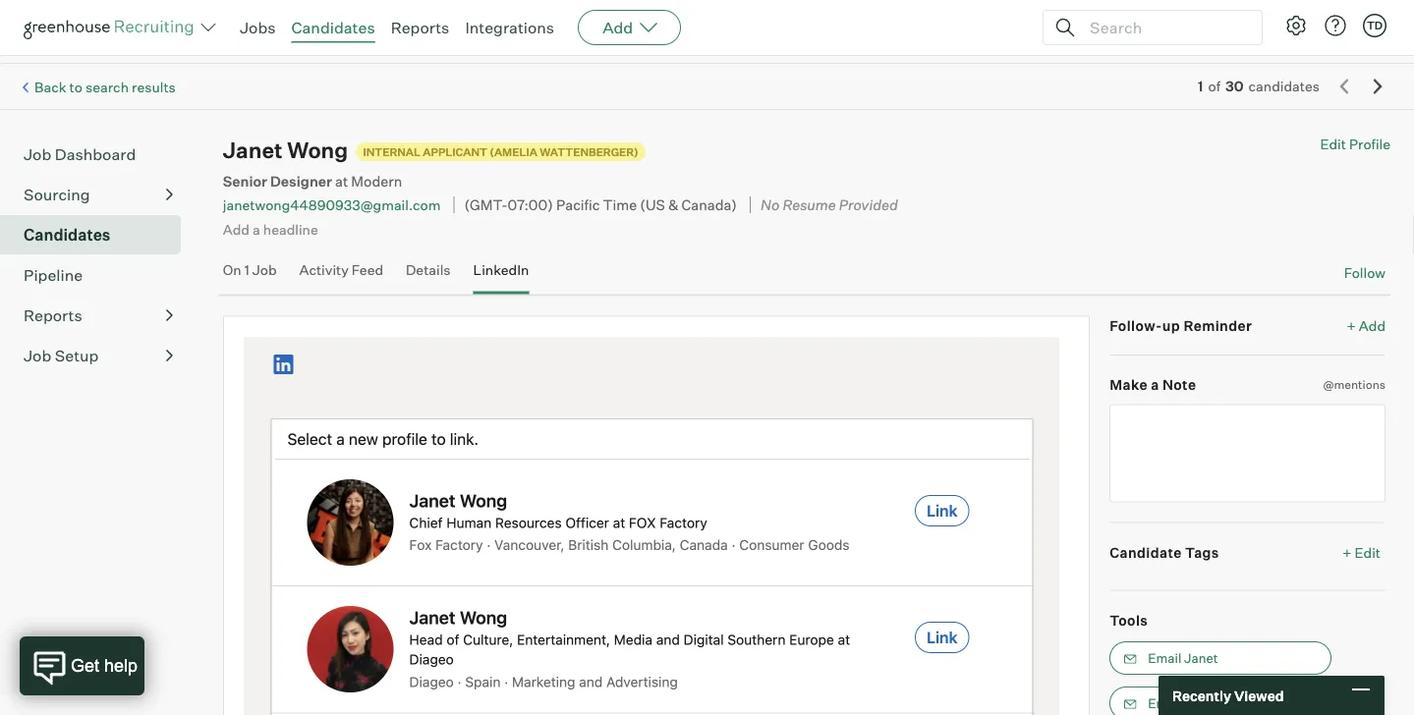 Task type: describe. For each thing, give the bounding box(es) containing it.
candidate
[[1110, 544, 1182, 561]]

0 vertical spatial reports link
[[391, 18, 449, 37]]

make a note
[[1110, 376, 1196, 394]]

janet wong
[[223, 137, 348, 164]]

on 1 job link
[[223, 262, 277, 291]]

modern
[[351, 172, 402, 190]]

linkedin link
[[473, 262, 529, 291]]

follow-up reminder
[[1110, 317, 1252, 334]]

no resume provided
[[761, 196, 898, 214]]

0 vertical spatial janet
[[223, 137, 283, 164]]

pacific
[[556, 196, 600, 214]]

integrations
[[465, 18, 554, 37]]

job dashboard
[[24, 145, 136, 164]]

(50)
[[24, 34, 52, 51]]

(gmt-
[[464, 196, 508, 214]]

the
[[1184, 696, 1204, 712]]

linkedin
[[473, 262, 529, 279]]

1 horizontal spatial 1
[[1198, 78, 1203, 95]]

follow link
[[1344, 263, 1386, 283]]

activity
[[299, 262, 349, 279]]

internal
[[363, 145, 421, 158]]

activity feed
[[299, 262, 383, 279]]

td button
[[1359, 10, 1391, 41]]

activity feed link
[[299, 262, 383, 291]]

+ for + add
[[1347, 317, 1356, 334]]

janetwong44890933@gmail.com link
[[223, 197, 441, 214]]

+ add
[[1347, 317, 1386, 334]]

reminder
[[1184, 317, 1252, 334]]

designer
[[270, 172, 332, 190]]

email for email the team
[[1148, 696, 1182, 712]]

(us
[[640, 196, 665, 214]]

job setup link
[[24, 344, 173, 368]]

of
[[1208, 78, 1221, 95]]

follow-
[[1110, 317, 1162, 334]]

(amelia
[[490, 145, 537, 158]]

07:00)
[[508, 196, 553, 214]]

add for add
[[603, 18, 633, 37]]

on
[[223, 262, 241, 279]]

edit profile
[[1320, 136, 1391, 153]]

job for job dashboard
[[24, 145, 51, 164]]

edit profile link
[[1320, 136, 1391, 153]]

Search text field
[[1085, 13, 1244, 42]]

a for make
[[1151, 376, 1159, 394]]

setup
[[55, 346, 99, 366]]

@mentions link
[[1323, 376, 1386, 395]]

provided
[[839, 196, 898, 214]]

janetwong44890933@gmail.com
[[223, 197, 441, 214]]

(gmt-07:00) pacific time (us & canada)
[[464, 196, 737, 214]]

integrations link
[[465, 18, 554, 37]]

details link
[[406, 262, 451, 291]]

recently
[[1172, 687, 1231, 704]]

jobs
[[240, 18, 276, 37]]

back
[[34, 79, 66, 96]]

at
[[335, 172, 348, 190]]

email the team
[[1148, 696, 1240, 712]]

job dashboard link
[[24, 143, 173, 166]]

email janet button
[[1110, 642, 1332, 675]]

+ add link
[[1347, 316, 1386, 335]]

team
[[1207, 696, 1240, 712]]

a for add
[[253, 220, 260, 238]]

1 of 30 candidates
[[1198, 78, 1320, 95]]

viewed
[[1234, 687, 1284, 704]]

results
[[132, 79, 176, 96]]

+ for + edit
[[1343, 544, 1352, 561]]

tools
[[1110, 612, 1148, 629]]

follow
[[1344, 264, 1386, 282]]

up
[[1162, 317, 1180, 334]]

@mentions
[[1323, 377, 1386, 392]]

+ edit link
[[1338, 539, 1386, 566]]



Task type: vqa. For each thing, say whether or not it's contained in the screenshot.
Clear Selection field
no



Task type: locate. For each thing, give the bounding box(es) containing it.
1 horizontal spatial a
[[1151, 376, 1159, 394]]

senior
[[223, 172, 267, 190]]

1 vertical spatial email
[[1148, 696, 1182, 712]]

edit
[[1320, 136, 1346, 153], [1355, 544, 1381, 561]]

email left "the"
[[1148, 696, 1182, 712]]

add button
[[578, 10, 681, 45]]

a
[[253, 220, 260, 238], [1151, 376, 1159, 394]]

td button
[[1363, 14, 1387, 37]]

sourcing link
[[24, 183, 173, 207]]

+ inside 'link'
[[1343, 544, 1352, 561]]

job right the on
[[252, 262, 277, 279]]

job for job setup
[[24, 346, 51, 366]]

janet inside email janet button
[[1184, 651, 1218, 666]]

0 vertical spatial candidates link
[[291, 18, 375, 37]]

edit inside 'link'
[[1355, 544, 1381, 561]]

0 vertical spatial candidates
[[291, 18, 375, 37]]

applicant
[[423, 145, 487, 158]]

0 vertical spatial job
[[24, 145, 51, 164]]

+ edit
[[1343, 544, 1381, 561]]

back to search results
[[34, 79, 176, 96]]

senior designer at modern
[[223, 172, 402, 190]]

1 email from the top
[[1148, 651, 1182, 666]]

add a headline
[[223, 220, 318, 238]]

0 horizontal spatial a
[[253, 220, 260, 238]]

no
[[761, 196, 780, 214]]

back to search results link
[[34, 79, 176, 96]]

janet
[[223, 137, 283, 164], [1184, 651, 1218, 666]]

reports
[[391, 18, 449, 37], [24, 306, 82, 325]]

candidates link
[[291, 18, 375, 37], [24, 223, 173, 247]]

0 horizontal spatial edit
[[1320, 136, 1346, 153]]

a left note
[[1151, 376, 1159, 394]]

0 vertical spatial +
[[1347, 317, 1356, 334]]

0 vertical spatial edit
[[1320, 136, 1346, 153]]

to
[[69, 79, 82, 96]]

2 email from the top
[[1148, 696, 1182, 712]]

reports left integrations
[[391, 18, 449, 37]]

0 horizontal spatial reports
[[24, 306, 82, 325]]

&
[[668, 196, 679, 214]]

0 horizontal spatial janet
[[223, 137, 283, 164]]

2 vertical spatial add
[[1359, 317, 1386, 334]]

feed
[[352, 262, 383, 279]]

email for email janet
[[1148, 651, 1182, 666]]

0 vertical spatial reports
[[391, 18, 449, 37]]

add inside popup button
[[603, 18, 633, 37]]

1 vertical spatial +
[[1343, 544, 1352, 561]]

greenhouse recruiting image
[[24, 16, 200, 39]]

candidates
[[1249, 78, 1320, 95]]

note
[[1163, 376, 1196, 394]]

30
[[1226, 78, 1244, 95]]

candidates down sourcing
[[24, 225, 110, 245]]

headline
[[263, 220, 318, 238]]

1 vertical spatial add
[[223, 220, 250, 238]]

dashboard
[[55, 145, 136, 164]]

1 vertical spatial 1
[[244, 262, 249, 279]]

email the team button
[[1110, 687, 1332, 715]]

0 vertical spatial 1
[[1198, 78, 1203, 95]]

canada)
[[682, 196, 737, 214]]

reports down pipeline
[[24, 306, 82, 325]]

wong
[[287, 137, 348, 164]]

0 horizontal spatial candidates link
[[24, 223, 173, 247]]

1 vertical spatial job
[[252, 262, 277, 279]]

reports link left integrations
[[391, 18, 449, 37]]

candidate tags
[[1110, 544, 1219, 561]]

janet up recently
[[1184, 651, 1218, 666]]

job left setup
[[24, 346, 51, 366]]

add
[[603, 18, 633, 37], [223, 220, 250, 238], [1359, 317, 1386, 334]]

candidates link right jobs
[[291, 18, 375, 37]]

job
[[24, 145, 51, 164], [252, 262, 277, 279], [24, 346, 51, 366]]

td
[[1367, 19, 1383, 32]]

reports link down the pipeline 'link'
[[24, 304, 173, 327]]

1 vertical spatial reports link
[[24, 304, 173, 327]]

internal applicant (amelia wattenberger)
[[363, 145, 639, 158]]

1 vertical spatial candidates link
[[24, 223, 173, 247]]

1 vertical spatial a
[[1151, 376, 1159, 394]]

candidates
[[291, 18, 375, 37], [24, 225, 110, 245]]

reports link
[[391, 18, 449, 37], [24, 304, 173, 327]]

1 vertical spatial janet
[[1184, 651, 1218, 666]]

0 horizontal spatial candidates
[[24, 225, 110, 245]]

1
[[1198, 78, 1203, 95], [244, 262, 249, 279]]

1 right the on
[[244, 262, 249, 279]]

search
[[85, 79, 129, 96]]

make
[[1110, 376, 1148, 394]]

a left headline
[[253, 220, 260, 238]]

tags
[[1185, 544, 1219, 561]]

pipeline link
[[24, 264, 173, 287]]

candidates link up the pipeline 'link'
[[24, 223, 173, 247]]

job setup
[[24, 346, 99, 366]]

1 horizontal spatial add
[[603, 18, 633, 37]]

0 vertical spatial a
[[253, 220, 260, 238]]

details
[[406, 262, 451, 279]]

0 horizontal spatial 1
[[244, 262, 249, 279]]

1 horizontal spatial candidates link
[[291, 18, 375, 37]]

profile
[[1349, 136, 1391, 153]]

None text field
[[1110, 405, 1386, 503]]

0 horizontal spatial add
[[223, 220, 250, 238]]

pipeline
[[24, 266, 83, 285]]

email
[[1148, 651, 1182, 666], [1148, 696, 1182, 712]]

sourcing
[[24, 185, 90, 205]]

1 horizontal spatial edit
[[1355, 544, 1381, 561]]

janet up the senior
[[223, 137, 283, 164]]

1 vertical spatial reports
[[24, 306, 82, 325]]

+
[[1347, 317, 1356, 334], [1343, 544, 1352, 561]]

recently viewed
[[1172, 687, 1284, 704]]

0 horizontal spatial reports link
[[24, 304, 173, 327]]

1 horizontal spatial candidates
[[291, 18, 375, 37]]

wattenberger)
[[540, 145, 639, 158]]

1 left the of
[[1198, 78, 1203, 95]]

1 horizontal spatial reports
[[391, 18, 449, 37]]

on 1 job
[[223, 262, 277, 279]]

jobs link
[[240, 18, 276, 37]]

0 vertical spatial add
[[603, 18, 633, 37]]

add for add a headline
[[223, 220, 250, 238]]

1 vertical spatial edit
[[1355, 544, 1381, 561]]

2 vertical spatial job
[[24, 346, 51, 366]]

configure image
[[1284, 14, 1308, 37]]

job up sourcing
[[24, 145, 51, 164]]

email janet
[[1148, 651, 1218, 666]]

1 horizontal spatial janet
[[1184, 651, 1218, 666]]

email up recently
[[1148, 651, 1182, 666]]

time
[[603, 196, 637, 214]]

1 horizontal spatial reports link
[[391, 18, 449, 37]]

resume
[[783, 196, 836, 214]]

2 horizontal spatial add
[[1359, 317, 1386, 334]]

candidates right jobs
[[291, 18, 375, 37]]

1 vertical spatial candidates
[[24, 225, 110, 245]]

0 vertical spatial email
[[1148, 651, 1182, 666]]



